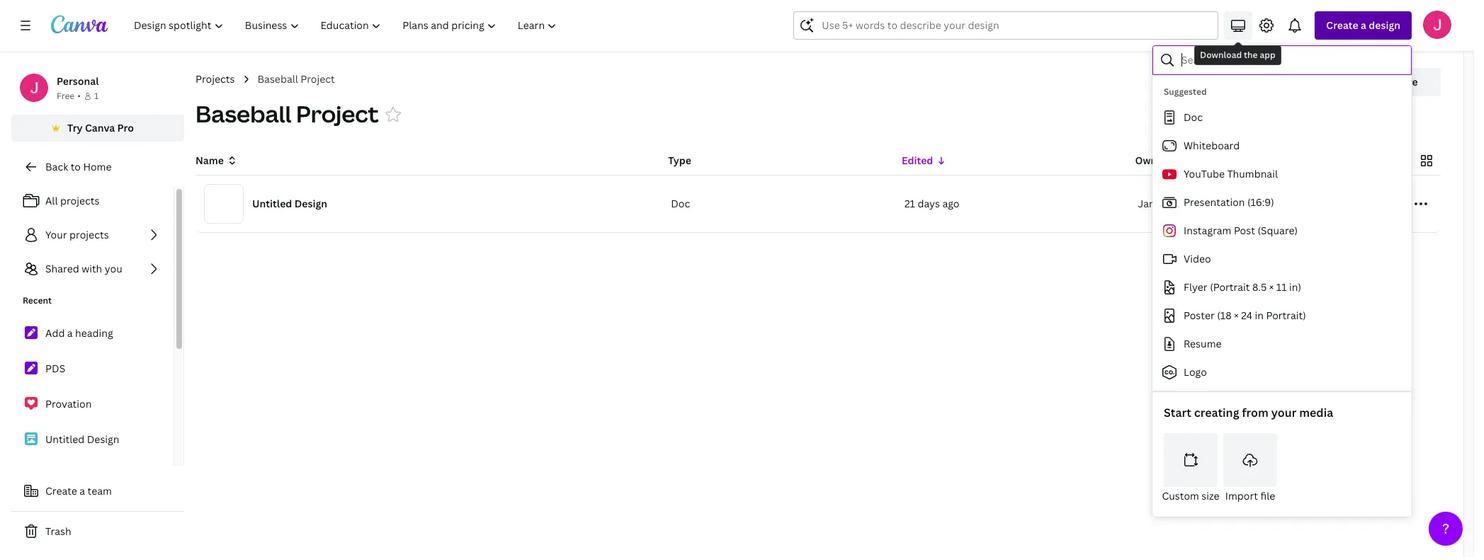 Task type: describe. For each thing, give the bounding box(es) containing it.
0 vertical spatial untitled design
[[252, 197, 327, 210]]

flyer
[[1184, 281, 1208, 294]]

project for the baseball project link in the top of the page
[[301, 72, 335, 86]]

shared with you link
[[11, 255, 174, 283]]

poster (18 × 24 in portrait)
[[1184, 309, 1307, 322]]

baseball project link
[[258, 72, 335, 87]]

peterson
[[1172, 197, 1215, 210]]

video link
[[1153, 245, 1407, 274]]

james peterson image
[[1424, 11, 1452, 39]]

0 vertical spatial ×
[[1270, 281, 1275, 294]]

share button
[[1368, 68, 1442, 96]]

flyer (portrait 8.5 × 11 in)
[[1184, 281, 1302, 294]]

canva
[[85, 121, 115, 135]]

heading
[[75, 327, 113, 340]]

custom
[[1163, 490, 1200, 503]]

provation link
[[11, 390, 174, 420]]

suggested
[[1164, 86, 1207, 98]]

shared
[[45, 262, 79, 276]]

0 vertical spatial search search field
[[822, 12, 1191, 39]]

share
[[1391, 75, 1419, 89]]

personal
[[57, 74, 99, 88]]

recent
[[23, 295, 52, 307]]

projects for your projects
[[70, 228, 109, 242]]

name button
[[196, 153, 238, 169]]

home
[[83, 160, 112, 174]]

from
[[1243, 405, 1269, 421]]

your
[[45, 228, 67, 242]]

baseball project button
[[196, 99, 379, 130]]

(16:9)
[[1248, 196, 1275, 209]]

presentation (16:9)
[[1184, 196, 1275, 209]]

provation
[[45, 398, 92, 411]]

21 days ago
[[905, 197, 960, 210]]

21
[[905, 197, 916, 210]]

a for design
[[1362, 18, 1367, 32]]

create a team
[[45, 485, 112, 498]]

shared with you
[[45, 262, 122, 276]]

doc link
[[1153, 103, 1407, 132]]

add
[[45, 327, 65, 340]]

list containing add a heading
[[11, 319, 174, 455]]

logo
[[1184, 366, 1208, 379]]

presentation (16:9) link
[[1153, 189, 1407, 217]]

owner
[[1136, 154, 1167, 167]]

create a design
[[1327, 18, 1401, 32]]

baseball project for the baseball project link in the top of the page
[[258, 72, 335, 86]]

logo link
[[1153, 359, 1407, 387]]

poster
[[1184, 309, 1215, 322]]

to
[[71, 160, 81, 174]]

type
[[669, 154, 692, 167]]

days
[[918, 197, 941, 210]]

add a heading link
[[11, 319, 174, 349]]

presentation
[[1184, 196, 1246, 209]]

untitled design inside list
[[45, 433, 119, 447]]

edited
[[902, 154, 934, 167]]

back to home link
[[11, 153, 184, 181]]

edited button
[[902, 153, 948, 169]]

poster (18 × 24 in portrait) link
[[1153, 302, 1407, 330]]

1 vertical spatial ×
[[1235, 309, 1239, 322]]

projects link
[[196, 72, 235, 87]]

1
[[94, 90, 99, 102]]

24
[[1242, 309, 1253, 322]]

video
[[1184, 252, 1212, 266]]

try canva pro button
[[11, 115, 184, 142]]

your projects
[[45, 228, 109, 242]]

design
[[1369, 18, 1401, 32]]

all projects
[[45, 194, 100, 208]]

start
[[1164, 405, 1192, 421]]

your
[[1272, 405, 1297, 421]]

in
[[1256, 309, 1264, 322]]

pro
[[117, 121, 134, 135]]

app
[[1260, 49, 1276, 61]]

(portrait
[[1211, 281, 1251, 294]]

post
[[1235, 224, 1256, 237]]

whiteboard
[[1184, 139, 1240, 152]]

top level navigation element
[[125, 11, 569, 40]]

0 vertical spatial design
[[295, 197, 327, 210]]



Task type: locate. For each thing, give the bounding box(es) containing it.
0 horizontal spatial untitled design
[[45, 433, 119, 447]]

thumbnail
[[1228, 167, 1279, 181]]

ago
[[943, 197, 960, 210]]

the
[[1245, 49, 1258, 61]]

1 vertical spatial doc
[[671, 197, 691, 210]]

baseball
[[258, 72, 298, 86], [196, 99, 292, 129]]

create for create a team
[[45, 485, 77, 498]]

flyer (portrait 8.5 × 11 in) link
[[1153, 274, 1407, 302]]

1 vertical spatial project
[[296, 99, 379, 129]]

0 horizontal spatial untitled
[[45, 433, 85, 447]]

1 horizontal spatial ×
[[1270, 281, 1275, 294]]

whiteboard link
[[1153, 132, 1407, 160]]

a left design
[[1362, 18, 1367, 32]]

team
[[88, 485, 112, 498]]

0 vertical spatial baseball
[[258, 72, 298, 86]]

0 vertical spatial baseball project
[[258, 72, 335, 86]]

1 horizontal spatial untitled design
[[252, 197, 327, 210]]

you
[[105, 262, 122, 276]]

0 horizontal spatial ×
[[1235, 309, 1239, 322]]

1 horizontal spatial create
[[1327, 18, 1359, 32]]

0 horizontal spatial doc
[[671, 197, 691, 210]]

import
[[1226, 490, 1259, 503]]

a for team
[[80, 485, 85, 498]]

project down the baseball project link in the top of the page
[[296, 99, 379, 129]]

0 vertical spatial a
[[1362, 18, 1367, 32]]

instagram post (square) link
[[1153, 217, 1407, 245]]

1 vertical spatial baseball
[[196, 99, 292, 129]]

0 horizontal spatial create
[[45, 485, 77, 498]]

1 vertical spatial untitled design
[[45, 433, 119, 447]]

2 list from the top
[[11, 319, 174, 455]]

×
[[1270, 281, 1275, 294], [1235, 309, 1239, 322]]

start creating from your media
[[1164, 405, 1334, 421]]

1 horizontal spatial design
[[295, 197, 327, 210]]

doc down type
[[671, 197, 691, 210]]

all projects link
[[11, 187, 174, 215]]

untitled inside list
[[45, 433, 85, 447]]

baseball project up baseball project 'button'
[[258, 72, 335, 86]]

a
[[1362, 18, 1367, 32], [67, 327, 73, 340], [80, 485, 85, 498]]

doc down 'suggested'
[[1184, 111, 1203, 124]]

create a design button
[[1316, 11, 1413, 40]]

baseball up baseball project 'button'
[[258, 72, 298, 86]]

projects right your
[[70, 228, 109, 242]]

2 vertical spatial a
[[80, 485, 85, 498]]

design
[[295, 197, 327, 210], [87, 433, 119, 447]]

list
[[11, 187, 174, 283], [11, 319, 174, 455]]

youtube
[[1184, 167, 1225, 181]]

(square)
[[1258, 224, 1298, 237]]

baseball down projects link
[[196, 99, 292, 129]]

back
[[45, 160, 68, 174]]

project
[[301, 72, 335, 86], [296, 99, 379, 129]]

1 horizontal spatial a
[[80, 485, 85, 498]]

a right 'add'
[[67, 327, 73, 340]]

1 vertical spatial projects
[[70, 228, 109, 242]]

baseball project for baseball project 'button'
[[196, 99, 379, 129]]

youtube thumbnail link
[[1153, 160, 1407, 189]]

pds link
[[11, 354, 174, 384]]

add a heading
[[45, 327, 113, 340]]

Search search field
[[822, 12, 1191, 39], [1182, 47, 1403, 74]]

a left the team
[[80, 485, 85, 498]]

1 vertical spatial list
[[11, 319, 174, 455]]

projects
[[196, 72, 235, 86]]

back to home
[[45, 160, 112, 174]]

1 vertical spatial baseball project
[[196, 99, 379, 129]]

None search field
[[794, 11, 1219, 40]]

baseball for the baseball project link in the top of the page
[[258, 72, 298, 86]]

portrait)
[[1267, 309, 1307, 322]]

trash link
[[11, 518, 184, 546]]

create for create a design
[[1327, 18, 1359, 32]]

free
[[57, 90, 75, 102]]

doc
[[1184, 111, 1203, 124], [671, 197, 691, 210]]

resume
[[1184, 337, 1222, 351]]

projects for all projects
[[60, 194, 100, 208]]

creating
[[1195, 405, 1240, 421]]

create inside "dropdown button"
[[1327, 18, 1359, 32]]

instagram
[[1184, 224, 1232, 237]]

james
[[1139, 197, 1169, 210]]

custom size
[[1163, 490, 1220, 503]]

with
[[82, 262, 102, 276]]

all
[[45, 194, 58, 208]]

project for baseball project 'button'
[[296, 99, 379, 129]]

1 vertical spatial search search field
[[1182, 47, 1403, 74]]

a inside button
[[80, 485, 85, 498]]

youtube thumbnail
[[1184, 167, 1279, 181]]

0 vertical spatial untitled
[[252, 197, 292, 210]]

a inside "dropdown button"
[[1362, 18, 1367, 32]]

0 vertical spatial projects
[[60, 194, 100, 208]]

project up baseball project 'button'
[[301, 72, 335, 86]]

0 vertical spatial doc
[[1184, 111, 1203, 124]]

try
[[67, 121, 83, 135]]

free •
[[57, 90, 81, 102]]

projects right 'all'
[[60, 194, 100, 208]]

× left 11
[[1270, 281, 1275, 294]]

create left design
[[1327, 18, 1359, 32]]

create inside button
[[45, 485, 77, 498]]

file
[[1261, 490, 1276, 503]]

1 vertical spatial create
[[45, 485, 77, 498]]

untitled design link
[[11, 425, 174, 455]]

× left 24
[[1235, 309, 1239, 322]]

download the app
[[1201, 49, 1276, 61]]

try canva pro
[[67, 121, 134, 135]]

2 horizontal spatial a
[[1362, 18, 1367, 32]]

0 horizontal spatial a
[[67, 327, 73, 340]]

baseball project
[[258, 72, 335, 86], [196, 99, 379, 129]]

0 vertical spatial list
[[11, 187, 174, 283]]

0 horizontal spatial design
[[87, 433, 119, 447]]

1 horizontal spatial doc
[[1184, 111, 1203, 124]]

untitled
[[252, 197, 292, 210], [45, 433, 85, 447]]

1 vertical spatial a
[[67, 327, 73, 340]]

a for heading
[[67, 327, 73, 340]]

create
[[1327, 18, 1359, 32], [45, 485, 77, 498]]

(18
[[1218, 309, 1232, 322]]

baseball inside 'button'
[[196, 99, 292, 129]]

create a team button
[[11, 478, 184, 506]]

8.5
[[1253, 281, 1267, 294]]

0 vertical spatial create
[[1327, 18, 1359, 32]]

name
[[196, 154, 224, 167]]

media
[[1300, 405, 1334, 421]]

create left the team
[[45, 485, 77, 498]]

james peterson
[[1139, 197, 1215, 210]]

baseball for baseball project 'button'
[[196, 99, 292, 129]]

project inside 'button'
[[296, 99, 379, 129]]

pds
[[45, 362, 65, 376]]

untitled design
[[252, 197, 327, 210], [45, 433, 119, 447]]

list containing all projects
[[11, 187, 174, 283]]

instagram post (square)
[[1184, 224, 1298, 237]]

•
[[77, 90, 81, 102]]

1 horizontal spatial untitled
[[252, 197, 292, 210]]

projects
[[60, 194, 100, 208], [70, 228, 109, 242]]

1 vertical spatial untitled
[[45, 433, 85, 447]]

1 list from the top
[[11, 187, 174, 283]]

11
[[1277, 281, 1288, 294]]

1 vertical spatial design
[[87, 433, 119, 447]]

0 vertical spatial project
[[301, 72, 335, 86]]

in)
[[1290, 281, 1302, 294]]

resume link
[[1153, 330, 1407, 359]]

baseball project down the baseball project link in the top of the page
[[196, 99, 379, 129]]



Task type: vqa. For each thing, say whether or not it's contained in the screenshot.
CREATE to the top
yes



